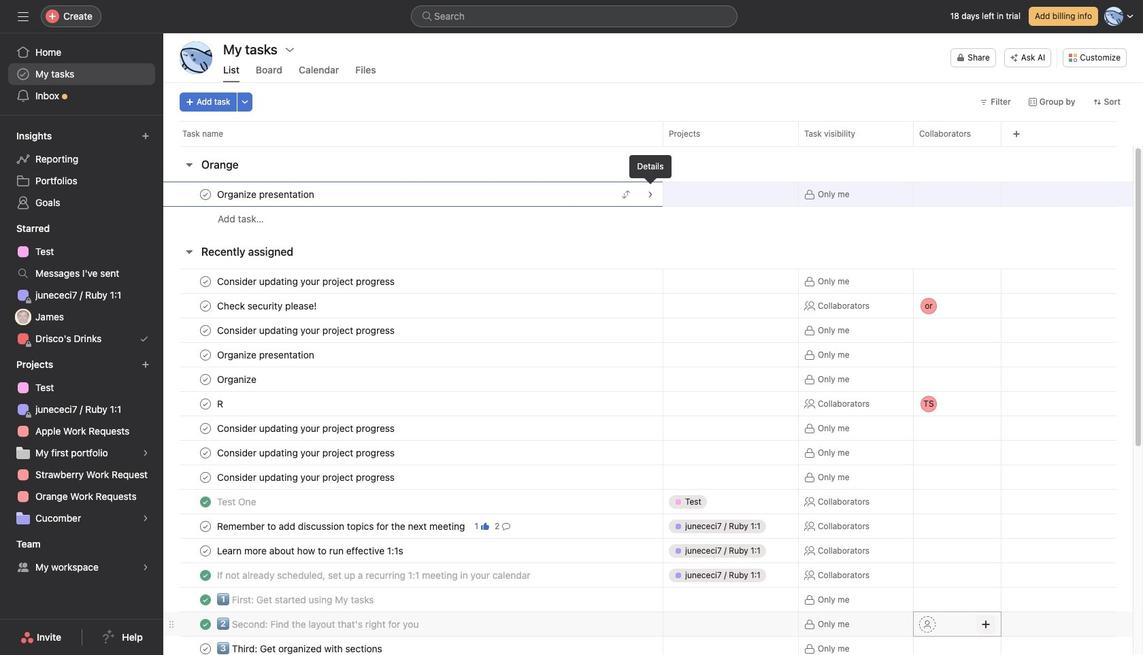 Task type: locate. For each thing, give the bounding box(es) containing it.
3 task name text field from the top
[[214, 348, 319, 362]]

mark complete image for eighth task name text box from the bottom of the page
[[197, 273, 214, 290]]

task name text field for remember to add discussion topics for the next meeting cell
[[214, 520, 469, 533]]

9 mark complete checkbox from the top
[[197, 641, 214, 656]]

mark complete image inside 3️⃣ third: get organized with sections cell
[[197, 641, 214, 656]]

completed image
[[197, 494, 214, 510]]

organize presentation cell
[[163, 182, 663, 207], [163, 342, 663, 368]]

2 task name text field from the top
[[214, 275, 399, 288]]

1 linked projects for consider updating your project progress cell from the top
[[663, 269, 799, 294]]

mark complete image
[[197, 186, 214, 203], [197, 273, 214, 290], [197, 396, 214, 412], [197, 445, 214, 461], [197, 469, 214, 486], [197, 518, 214, 535], [197, 543, 214, 559]]

linked projects for 2️⃣ second: find the layout that's right for you cell
[[663, 612, 799, 637]]

1 organize presentation cell from the top
[[163, 182, 663, 207]]

1 vertical spatial completed image
[[197, 592, 214, 608]]

4 linked projects for consider updating your project progress cell from the top
[[663, 441, 799, 466]]

1 mark complete image from the top
[[197, 186, 214, 203]]

1 consider updating your project progress cell from the top
[[163, 269, 663, 294]]

new insights image
[[142, 132, 150, 140]]

mark complete checkbox for 5th task name text box from the bottom of the page
[[197, 445, 214, 461]]

mark complete image for mark complete checkbox within the 3️⃣ third: get organized with sections cell
[[197, 641, 214, 656]]

mark complete image inside learn more about how to run effective 1:1s cell
[[197, 543, 214, 559]]

tooltip
[[630, 155, 672, 182]]

3 mark complete image from the top
[[197, 347, 214, 363]]

0 vertical spatial completed checkbox
[[197, 494, 214, 510]]

remember to add discussion topics for the next meeting cell
[[163, 514, 663, 539]]

5 mark complete checkbox from the top
[[197, 445, 214, 461]]

more actions image
[[241, 98, 249, 106]]

5 task name text field from the top
[[214, 520, 469, 533]]

show options image
[[285, 44, 295, 55]]

1 task name text field from the top
[[214, 299, 321, 313]]

7 mark complete image from the top
[[197, 543, 214, 559]]

8 mark complete checkbox from the top
[[197, 543, 214, 559]]

6 mark complete image from the top
[[197, 641, 214, 656]]

2 completed checkbox from the top
[[197, 567, 214, 584]]

completed checkbox for task name text box in the test one cell
[[197, 494, 214, 510]]

completed image for task name text field within 1️⃣ first: get started using my tasks cell
[[197, 592, 214, 608]]

task name text field inside 1️⃣ first: get started using my tasks cell
[[214, 593, 378, 607]]

7 mark complete checkbox from the top
[[197, 518, 214, 535]]

Mark complete checkbox
[[197, 273, 214, 290], [197, 298, 214, 314], [197, 347, 214, 363], [197, 420, 214, 437], [197, 445, 214, 461], [197, 469, 214, 486], [197, 518, 214, 535], [197, 543, 214, 559], [197, 641, 214, 656]]

Completed checkbox
[[197, 494, 214, 510], [197, 567, 214, 584], [197, 617, 214, 633]]

4 mark complete image from the top
[[197, 371, 214, 388]]

completed image inside if not already scheduled, set up a recurring 1:1 meeting in your calendar cell
[[197, 567, 214, 584]]

mark complete image inside organize cell
[[197, 371, 214, 388]]

task name text field inside if not already scheduled, set up a recurring 1:1 meeting in your calendar cell
[[214, 569, 535, 582]]

6 mark complete image from the top
[[197, 518, 214, 535]]

2 task name text field from the top
[[214, 324, 399, 337]]

task name text field for r cell
[[214, 397, 229, 411]]

task name text field inside r cell
[[214, 397, 229, 411]]

4 task name text field from the top
[[214, 422, 399, 435]]

mark complete checkbox for seventh task name text field from the bottom
[[197, 322, 214, 339]]

3 completed checkbox from the top
[[197, 617, 214, 633]]

3 task name text field from the top
[[214, 373, 261, 386]]

7 task name text field from the top
[[214, 593, 378, 607]]

0 vertical spatial completed image
[[197, 567, 214, 584]]

teams element
[[0, 532, 163, 581]]

2 mark complete checkbox from the top
[[197, 322, 214, 339]]

mark complete checkbox inside r cell
[[197, 396, 214, 412]]

projects element
[[0, 353, 163, 532]]

collapse task list for this group image
[[184, 246, 195, 257]]

list box
[[411, 5, 738, 27]]

9 task name text field from the top
[[214, 618, 423, 631]]

1 vertical spatial organize presentation cell
[[163, 342, 663, 368]]

3 mark complete image from the top
[[197, 396, 214, 412]]

collapse task list for this group image
[[184, 159, 195, 170]]

insights element
[[0, 124, 163, 217]]

completed image inside "2️⃣ second: find the layout that's right for you" 'cell'
[[197, 617, 214, 633]]

consider updating your project progress cell
[[163, 269, 663, 294], [163, 318, 663, 343], [163, 416, 663, 441], [163, 441, 663, 466], [163, 465, 663, 490]]

1 task name text field from the top
[[214, 188, 319, 201]]

see details, my workspace image
[[142, 564, 150, 572]]

completed image inside 1️⃣ first: get started using my tasks cell
[[197, 592, 214, 608]]

6 task name text field from the top
[[214, 569, 535, 582]]

new project or portfolio image
[[142, 361, 150, 369]]

1 completed checkbox from the top
[[197, 494, 214, 510]]

4 mark complete checkbox from the top
[[197, 420, 214, 437]]

8 task name text field from the top
[[214, 642, 387, 656]]

Task name text field
[[214, 299, 321, 313], [214, 324, 399, 337], [214, 373, 261, 386], [214, 397, 229, 411], [214, 520, 469, 533], [214, 569, 535, 582], [214, 593, 378, 607], [214, 642, 387, 656]]

Mark complete checkbox
[[197, 186, 214, 203], [197, 322, 214, 339], [197, 371, 214, 388], [197, 396, 214, 412]]

completed checkbox for task name text field within if not already scheduled, set up a recurring 1:1 meeting in your calendar cell
[[197, 567, 214, 584]]

mark complete checkbox inside learn more about how to run effective 1:1s cell
[[197, 543, 214, 559]]

0 vertical spatial organize presentation cell
[[163, 182, 663, 207]]

task name text field inside organize cell
[[214, 373, 261, 386]]

mark complete image for 5th task name text box from the bottom of the page
[[197, 445, 214, 461]]

3 consider updating your project progress cell from the top
[[163, 416, 663, 441]]

mark complete checkbox for task name text field in the r cell
[[197, 396, 214, 412]]

move tasks between sections image
[[622, 190, 630, 198]]

test one cell
[[163, 490, 663, 515]]

1 mark complete checkbox from the top
[[197, 186, 214, 203]]

mark complete checkbox for 4th task name text box from the top of the page
[[197, 420, 214, 437]]

4 task name text field from the top
[[214, 397, 229, 411]]

completed image for task name text field within if not already scheduled, set up a recurring 1:1 meeting in your calendar cell
[[197, 567, 214, 584]]

task name text field inside test one cell
[[214, 495, 260, 509]]

5 linked projects for consider updating your project progress cell from the top
[[663, 465, 799, 490]]

mark complete image for mark complete checkbox related to third task name text box
[[197, 347, 214, 363]]

task name text field for 1️⃣ first: get started using my tasks cell
[[214, 593, 378, 607]]

6 mark complete checkbox from the top
[[197, 469, 214, 486]]

mark complete checkbox for third task name text box
[[197, 347, 214, 363]]

2 vertical spatial completed checkbox
[[197, 617, 214, 633]]

mark complete image for mark complete checkbox inside the check security please! cell
[[197, 298, 214, 314]]

global element
[[0, 33, 163, 115]]

task name text field inside 3️⃣ third: get organized with sections cell
[[214, 642, 387, 656]]

2 completed image from the top
[[197, 592, 214, 608]]

3 mark complete checkbox from the top
[[197, 347, 214, 363]]

task name text field inside remember to add discussion topics for the next meeting cell
[[214, 520, 469, 533]]

header orange tree grid
[[163, 182, 1134, 231]]

completed checkbox inside if not already scheduled, set up a recurring 1:1 meeting in your calendar cell
[[197, 567, 214, 584]]

mark complete checkbox inside organize presentation cell
[[197, 186, 214, 203]]

1 like. you liked this task image
[[481, 523, 490, 531]]

5 mark complete image from the top
[[197, 469, 214, 486]]

8 task name text field from the top
[[214, 544, 408, 558]]

7 task name text field from the top
[[214, 495, 260, 509]]

mark complete image
[[197, 298, 214, 314], [197, 322, 214, 339], [197, 347, 214, 363], [197, 371, 214, 388], [197, 420, 214, 437], [197, 641, 214, 656]]

1 mark complete image from the top
[[197, 298, 214, 314]]

add collaborators image
[[981, 189, 992, 200]]

task name text field inside learn more about how to run effective 1:1s cell
[[214, 544, 408, 558]]

2 linked projects for consider updating your project progress cell from the top
[[663, 318, 799, 343]]

check security please! cell
[[163, 293, 663, 319]]

linked projects for organize presentation cell
[[663, 342, 799, 368]]

2 organize presentation cell from the top
[[163, 342, 663, 368]]

3 mark complete checkbox from the top
[[197, 371, 214, 388]]

linked projects for check security please! cell
[[663, 293, 799, 319]]

mark complete checkbox for sixth task name text box
[[197, 469, 214, 486]]

2 vertical spatial completed image
[[197, 617, 214, 633]]

2 mark complete image from the top
[[197, 273, 214, 290]]

linked projects for consider updating your project progress cell for first consider updating your project progress cell from the bottom of the header recently assigned tree grid
[[663, 465, 799, 490]]

linked projects for consider updating your project progress cell
[[663, 269, 799, 294], [663, 318, 799, 343], [663, 416, 799, 441], [663, 441, 799, 466], [663, 465, 799, 490]]

mark complete image inside check security please! cell
[[197, 298, 214, 314]]

see details, my first portfolio image
[[142, 449, 150, 458]]

mark complete checkbox inside consider updating your project progress cell
[[197, 322, 214, 339]]

3 completed image from the top
[[197, 617, 214, 633]]

task name text field inside check security please! cell
[[214, 299, 321, 313]]

organize presentation cell inside header orange tree grid
[[163, 182, 663, 207]]

1 mark complete checkbox from the top
[[197, 273, 214, 290]]

completed checkbox inside test one cell
[[197, 494, 214, 510]]

3 linked projects for consider updating your project progress cell from the top
[[663, 416, 799, 441]]

hide sidebar image
[[18, 11, 29, 22]]

1 completed image from the top
[[197, 567, 214, 584]]

4 mark complete image from the top
[[197, 445, 214, 461]]

Task name text field
[[214, 188, 319, 201], [214, 275, 399, 288], [214, 348, 319, 362], [214, 422, 399, 435], [214, 446, 399, 460], [214, 471, 399, 484], [214, 495, 260, 509], [214, 544, 408, 558], [214, 618, 423, 631]]

r cell
[[163, 391, 663, 417]]

linked projects for organize cell
[[663, 367, 799, 392]]

mark complete image inside r cell
[[197, 396, 214, 412]]

mark complete image inside organize presentation cell
[[197, 186, 214, 203]]

4 mark complete checkbox from the top
[[197, 396, 214, 412]]

1 vertical spatial completed checkbox
[[197, 567, 214, 584]]

5 consider updating your project progress cell from the top
[[163, 465, 663, 490]]

task name text field inside header orange tree grid
[[214, 188, 319, 201]]

completed checkbox inside "2️⃣ second: find the layout that's right for you" 'cell'
[[197, 617, 214, 633]]

mark complete checkbox inside organize cell
[[197, 371, 214, 388]]

5 mark complete image from the top
[[197, 420, 214, 437]]

row
[[163, 121, 1144, 146], [180, 146, 1117, 147], [163, 182, 1134, 207], [163, 206, 1134, 231], [163, 269, 1134, 294], [163, 292, 1134, 320], [163, 318, 1134, 343], [163, 342, 1134, 368], [163, 367, 1134, 392], [163, 390, 1134, 418], [163, 416, 1134, 441], [163, 441, 1134, 466], [163, 465, 1134, 490], [163, 490, 1134, 515], [163, 514, 1134, 539], [163, 539, 1134, 564], [163, 563, 1134, 588], [163, 588, 1134, 613], [163, 612, 1134, 637], [163, 637, 1134, 656]]

completed image
[[197, 567, 214, 584], [197, 592, 214, 608], [197, 617, 214, 633]]

mark complete image for task name text box within the header orange tree grid
[[197, 186, 214, 203]]

4 consider updating your project progress cell from the top
[[163, 441, 663, 466]]

2 mark complete checkbox from the top
[[197, 298, 214, 314]]



Task type: describe. For each thing, give the bounding box(es) containing it.
see details, cucomber image
[[142, 515, 150, 523]]

linked projects for consider updating your project progress cell for second consider updating your project progress cell
[[663, 318, 799, 343]]

2 consider updating your project progress cell from the top
[[163, 318, 663, 343]]

linked projects for 3️⃣ third: get organized with sections cell
[[663, 637, 799, 656]]

header recently assigned tree grid
[[163, 269, 1134, 656]]

if not already scheduled, set up a recurring 1:1 meeting in your calendar cell
[[163, 563, 663, 588]]

linked projects for 1️⃣ first: get started using my tasks cell
[[663, 588, 799, 613]]

2 comments image
[[503, 523, 511, 531]]

linked projects for consider updating your project progress cell for first consider updating your project progress cell from the top of the header recently assigned tree grid
[[663, 269, 799, 294]]

learn more about how to run effective 1:1s cell
[[163, 539, 663, 564]]

5 task name text field from the top
[[214, 446, 399, 460]]

1️⃣ first: get started using my tasks cell
[[163, 588, 663, 613]]

6 task name text field from the top
[[214, 471, 399, 484]]

mark complete image for mark complete checkbox corresponding to 4th task name text box from the top of the page
[[197, 420, 214, 437]]

Completed checkbox
[[197, 592, 214, 608]]

task name text field for if not already scheduled, set up a recurring 1:1 meeting in your calendar cell
[[214, 569, 535, 582]]

linked projects for r cell
[[663, 391, 799, 417]]

linked projects for consider updating your project progress cell for 3rd consider updating your project progress cell from the top of the header recently assigned tree grid
[[663, 416, 799, 441]]

mark complete checkbox for task name text box inside learn more about how to run effective 1:1s cell
[[197, 543, 214, 559]]

completed checkbox for task name text box within the "2️⃣ second: find the layout that's right for you" 'cell'
[[197, 617, 214, 633]]

task name text field for check security please! cell at the top
[[214, 299, 321, 313]]

mark complete image for task name text field in the r cell
[[197, 396, 214, 412]]

details image
[[647, 190, 655, 198]]

completed image for task name text box within the "2️⃣ second: find the layout that's right for you" 'cell'
[[197, 617, 214, 633]]

add collaborators image
[[981, 619, 992, 630]]

view profile settings image
[[180, 42, 212, 74]]

linked projects for consider updating your project progress cell for second consider updating your project progress cell from the bottom of the header recently assigned tree grid
[[663, 441, 799, 466]]

mark complete image for task name text field within the remember to add discussion topics for the next meeting cell
[[197, 518, 214, 535]]

mark complete image for task name text box inside learn more about how to run effective 1:1s cell
[[197, 543, 214, 559]]

2 mark complete image from the top
[[197, 322, 214, 339]]

starred element
[[0, 217, 163, 353]]

task name text field inside "2️⃣ second: find the layout that's right for you" 'cell'
[[214, 618, 423, 631]]

mark complete checkbox for task name text box within the header orange tree grid
[[197, 186, 214, 203]]

task name text field for 3️⃣ third: get organized with sections cell
[[214, 642, 387, 656]]

add field image
[[1013, 130, 1021, 138]]

2️⃣ second: find the layout that's right for you cell
[[163, 612, 663, 637]]

mark complete checkbox inside remember to add discussion topics for the next meeting cell
[[197, 518, 214, 535]]

mark complete checkbox inside check security please! cell
[[197, 298, 214, 314]]

mark complete image for sixth task name text box
[[197, 469, 214, 486]]

mark complete checkbox inside 3️⃣ third: get organized with sections cell
[[197, 641, 214, 656]]

task name text field for organize cell
[[214, 373, 261, 386]]

3️⃣ third: get organized with sections cell
[[163, 637, 663, 656]]

organize cell
[[163, 367, 663, 392]]

mark complete checkbox for eighth task name text box from the bottom of the page
[[197, 273, 214, 290]]

mark complete checkbox for task name text field inside organize cell
[[197, 371, 214, 388]]



Task type: vqa. For each thing, say whether or not it's contained in the screenshot.
Task name text field associated with Is there anything we should be doing differently? CELL
no



